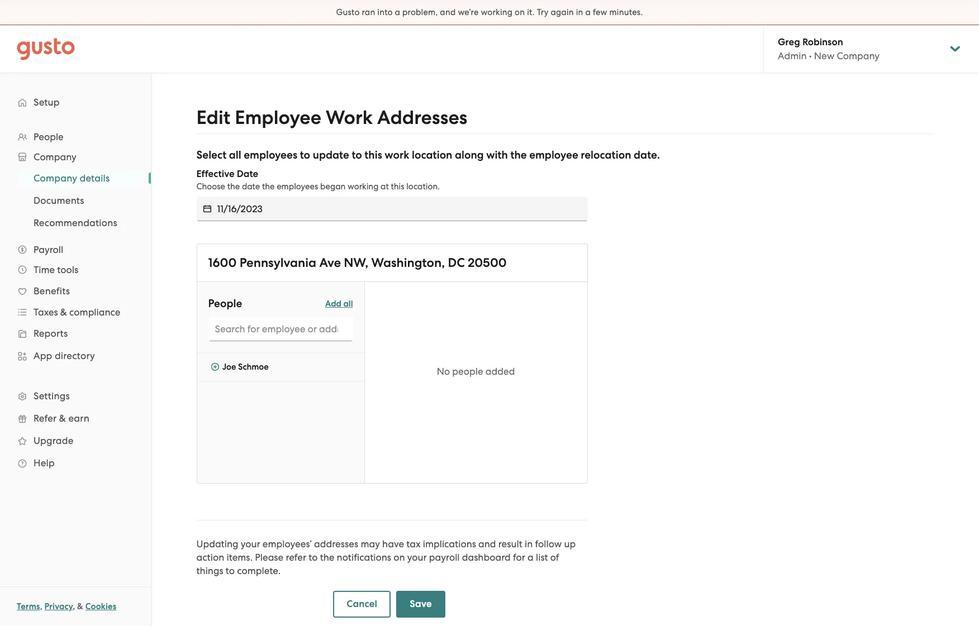 Task type: locate. For each thing, give the bounding box(es) containing it.
1 vertical spatial working
[[348, 182, 379, 192]]

1 vertical spatial in
[[525, 539, 533, 550]]

working left at
[[348, 182, 379, 192]]

your
[[241, 539, 260, 550], [407, 552, 427, 563]]

this right at
[[391, 182, 404, 192]]

0 horizontal spatial ,
[[40, 602, 42, 612]]

, left 'privacy'
[[40, 602, 42, 612]]

all up date
[[229, 149, 241, 162]]

& right taxes
[[60, 307, 67, 318]]

all for select
[[229, 149, 241, 162]]

working inside effective date choose the date the employees began working at this location.
[[348, 182, 379, 192]]

company up documents on the left top of the page
[[34, 173, 77, 184]]

your up items.
[[241, 539, 260, 550]]

0 vertical spatial people
[[34, 131, 64, 143]]

people down 1600
[[208, 297, 242, 310]]

edit employee work addresses
[[196, 106, 467, 129]]

company right new
[[837, 50, 880, 61]]

this left 'work'
[[365, 149, 382, 162]]

& left 'earn'
[[59, 413, 66, 424]]

1 vertical spatial and
[[478, 539, 496, 550]]

on
[[515, 7, 525, 17], [394, 552, 405, 563]]

1 vertical spatial &
[[59, 413, 66, 424]]

0 vertical spatial working
[[481, 7, 513, 17]]

terms , privacy , & cookies
[[17, 602, 116, 612]]

0 horizontal spatial people
[[34, 131, 64, 143]]

, left cookies at the bottom of the page
[[73, 602, 75, 612]]

location.
[[406, 182, 440, 192]]

working right we're
[[481, 7, 513, 17]]

0 vertical spatial &
[[60, 307, 67, 318]]

0 horizontal spatial your
[[241, 539, 260, 550]]

employee
[[529, 149, 578, 162]]

0 vertical spatial company
[[837, 50, 880, 61]]

date
[[237, 168, 258, 180]]

0 horizontal spatial all
[[229, 149, 241, 162]]

to left update
[[300, 149, 310, 162]]

terms link
[[17, 602, 40, 612]]

employees left began
[[277, 182, 318, 192]]

people
[[34, 131, 64, 143], [208, 297, 242, 310]]

1 vertical spatial on
[[394, 552, 405, 563]]

things
[[196, 566, 223, 577]]

calendar outline image
[[203, 203, 211, 215]]

1 , from the left
[[40, 602, 42, 612]]

people up company dropdown button
[[34, 131, 64, 143]]

on down have
[[394, 552, 405, 563]]

with
[[486, 149, 508, 162]]

this
[[365, 149, 382, 162], [391, 182, 404, 192]]

a
[[395, 7, 400, 17], [585, 7, 591, 17], [528, 552, 534, 563]]

benefits
[[34, 286, 70, 297]]

to down items.
[[226, 566, 235, 577]]

employee
[[235, 106, 321, 129]]

1 vertical spatial this
[[391, 182, 404, 192]]

and up dashboard
[[478, 539, 496, 550]]

company up company details
[[34, 151, 76, 163]]

company for company details
[[34, 173, 77, 184]]

•
[[809, 50, 812, 61]]

list
[[0, 127, 151, 475], [0, 167, 151, 234]]

1 horizontal spatial and
[[478, 539, 496, 550]]

1 vertical spatial company
[[34, 151, 76, 163]]

1 horizontal spatial all
[[343, 299, 353, 309]]

to right the refer
[[309, 552, 318, 563]]

company inside dropdown button
[[34, 151, 76, 163]]

directory
[[55, 350, 95, 362]]

terms
[[17, 602, 40, 612]]

may
[[361, 539, 380, 550]]

the down addresses
[[320, 552, 334, 563]]

save button
[[396, 591, 445, 618]]

ran
[[362, 7, 375, 17]]

action
[[196, 552, 224, 563]]

complete.
[[237, 566, 281, 577]]

again
[[551, 7, 574, 17]]

company
[[837, 50, 880, 61], [34, 151, 76, 163], [34, 173, 77, 184]]

20500
[[468, 255, 507, 271]]

all right add
[[343, 299, 353, 309]]

effective
[[196, 168, 235, 180]]

2 vertical spatial company
[[34, 173, 77, 184]]

& left cookies at the bottom of the page
[[77, 602, 83, 612]]

along
[[455, 149, 484, 162]]

cancel link
[[333, 591, 391, 618]]

work
[[326, 106, 373, 129]]

pennsylvania
[[240, 255, 316, 271]]

reports
[[34, 328, 68, 339]]

and left we're
[[440, 7, 456, 17]]

a left list
[[528, 552, 534, 563]]

refer & earn
[[34, 413, 89, 424]]

1 horizontal spatial ,
[[73, 602, 75, 612]]

0 horizontal spatial this
[[365, 149, 382, 162]]

gusto ran into a problem, and we're working on it. try again in a few minutes.
[[336, 7, 643, 17]]

dc
[[448, 255, 465, 271]]

edit
[[196, 106, 230, 129]]

select
[[196, 149, 226, 162]]

1 vertical spatial people
[[208, 297, 242, 310]]

addresses
[[314, 539, 358, 550]]

0 vertical spatial and
[[440, 7, 456, 17]]

0 vertical spatial all
[[229, 149, 241, 162]]

0 horizontal spatial working
[[348, 182, 379, 192]]

nw,
[[344, 255, 368, 271]]

1 horizontal spatial in
[[576, 7, 583, 17]]

added
[[486, 366, 515, 377]]

your down tax
[[407, 552, 427, 563]]

a left few at right top
[[585, 7, 591, 17]]

result
[[498, 539, 523, 550]]

1 vertical spatial all
[[343, 299, 353, 309]]

add all
[[325, 299, 353, 309]]

addresses
[[377, 106, 467, 129]]

began
[[320, 182, 346, 192]]

Search for employee or address search field
[[208, 317, 353, 342]]

all inside 'button'
[[343, 299, 353, 309]]

on left it.
[[515, 7, 525, 17]]

company inside 'link'
[[34, 173, 77, 184]]

relocation
[[581, 149, 631, 162]]

1600 pennsylvania ave nw, washington, dc 20500
[[208, 255, 507, 271]]

greg robinson admin • new company
[[778, 36, 880, 61]]

a inside updating your employees' addresses may have tax implications and result in follow up action items. please refer to the notifications on your payroll dashboard for a list of things to complete.
[[528, 552, 534, 563]]

the left date
[[227, 182, 240, 192]]

upgrade
[[34, 435, 74, 447]]

employees up date
[[244, 149, 297, 162]]

taxes
[[34, 307, 58, 318]]

1 list from the top
[[0, 127, 151, 475]]

2 list from the top
[[0, 167, 151, 234]]

company details link
[[20, 168, 140, 188]]

upgrade link
[[11, 431, 140, 451]]

1 vertical spatial your
[[407, 552, 427, 563]]

help link
[[11, 453, 140, 473]]

2 , from the left
[[73, 602, 75, 612]]

& inside dropdown button
[[60, 307, 67, 318]]

employees inside effective date choose the date the employees began working at this location.
[[277, 182, 318, 192]]

1 horizontal spatial on
[[515, 7, 525, 17]]

1 vertical spatial employees
[[277, 182, 318, 192]]

in inside updating your employees' addresses may have tax implications and result in follow up action items. please refer to the notifications on your payroll dashboard for a list of things to complete.
[[525, 539, 533, 550]]

documents link
[[20, 191, 140, 211]]

app directory link
[[11, 346, 140, 366]]

1 horizontal spatial a
[[528, 552, 534, 563]]

cookies
[[85, 602, 116, 612]]

list
[[536, 552, 548, 563]]

try
[[537, 7, 549, 17]]

details
[[80, 173, 110, 184]]

in up the "for"
[[525, 539, 533, 550]]

all
[[229, 149, 241, 162], [343, 299, 353, 309]]

a right into
[[395, 7, 400, 17]]

for
[[513, 552, 525, 563]]

0 horizontal spatial in
[[525, 539, 533, 550]]

to right update
[[352, 149, 362, 162]]

items.
[[227, 552, 253, 563]]

1 horizontal spatial this
[[391, 182, 404, 192]]

joe
[[222, 362, 236, 372]]

0 horizontal spatial on
[[394, 552, 405, 563]]

privacy link
[[44, 602, 73, 612]]

in right the again
[[576, 7, 583, 17]]



Task type: describe. For each thing, give the bounding box(es) containing it.
0 vertical spatial your
[[241, 539, 260, 550]]

payroll
[[429, 552, 460, 563]]

save
[[410, 599, 432, 610]]

refer
[[34, 413, 57, 424]]

1 horizontal spatial working
[[481, 7, 513, 17]]

app
[[34, 350, 52, 362]]

0 vertical spatial on
[[515, 7, 525, 17]]

people
[[452, 366, 483, 377]]

work
[[385, 149, 409, 162]]

washington,
[[371, 255, 445, 271]]

employees'
[[263, 539, 312, 550]]

choose
[[196, 182, 225, 192]]

home image
[[17, 38, 75, 60]]

time tools
[[34, 264, 78, 276]]

all for add
[[343, 299, 353, 309]]

earn
[[68, 413, 89, 424]]

recommendations link
[[20, 213, 140, 233]]

2 vertical spatial &
[[77, 602, 83, 612]]

and inside updating your employees' addresses may have tax implications and result in follow up action items. please refer to the notifications on your payroll dashboard for a list of things to complete.
[[478, 539, 496, 550]]

documents
[[34, 195, 84, 206]]

the right date
[[262, 182, 275, 192]]

company button
[[11, 147, 140, 167]]

list containing people
[[0, 127, 151, 475]]

admin
[[778, 50, 807, 61]]

taxes & compliance button
[[11, 302, 140, 323]]

no people added
[[437, 366, 515, 377]]

1 horizontal spatial people
[[208, 297, 242, 310]]

no
[[437, 366, 450, 377]]

up
[[564, 539, 576, 550]]

company details
[[34, 173, 110, 184]]

dashboard
[[462, 552, 511, 563]]

& for compliance
[[60, 307, 67, 318]]

into
[[377, 7, 393, 17]]

refer
[[286, 552, 306, 563]]

have
[[382, 539, 404, 550]]

0 vertical spatial in
[[576, 7, 583, 17]]

compliance
[[69, 307, 120, 318]]

the inside updating your employees' addresses may have tax implications and result in follow up action items. please refer to the notifications on your payroll dashboard for a list of things to complete.
[[320, 552, 334, 563]]

at
[[381, 182, 389, 192]]

robinson
[[803, 36, 843, 48]]

2 horizontal spatial a
[[585, 7, 591, 17]]

cookies button
[[85, 600, 116, 614]]

0 vertical spatial employees
[[244, 149, 297, 162]]

on inside updating your employees' addresses may have tax implications and result in follow up action items. please refer to the notifications on your payroll dashboard for a list of things to complete.
[[394, 552, 405, 563]]

list containing company details
[[0, 167, 151, 234]]

company for company
[[34, 151, 76, 163]]

please
[[255, 552, 284, 563]]

0 vertical spatial this
[[365, 149, 382, 162]]

payroll button
[[11, 240, 140, 260]]

1600
[[208, 255, 237, 271]]

settings
[[34, 391, 70, 402]]

gusto navigation element
[[0, 73, 151, 492]]

this inside effective date choose the date the employees began working at this location.
[[391, 182, 404, 192]]

effective date choose the date the employees began working at this location.
[[196, 168, 440, 192]]

taxes & compliance
[[34, 307, 120, 318]]

app directory
[[34, 350, 95, 362]]

people button
[[11, 127, 140, 147]]

implications
[[423, 539, 476, 550]]

company inside the greg robinson admin • new company
[[837, 50, 880, 61]]

select all employees to update to this work location along with the employee relocation date.
[[196, 149, 660, 162]]

time
[[34, 264, 55, 276]]

setup link
[[11, 92, 140, 112]]

privacy
[[44, 602, 73, 612]]

refer & earn link
[[11, 409, 140, 429]]

problem,
[[402, 7, 438, 17]]

recommendations
[[34, 217, 117, 229]]

time tools button
[[11, 260, 140, 280]]

the right with
[[511, 149, 527, 162]]

settings link
[[11, 386, 140, 406]]

reports link
[[11, 324, 140, 344]]

we're
[[458, 7, 479, 17]]

circle plus image
[[211, 362, 219, 372]]

updating your employees' addresses may have tax implications and result in follow up action items. please refer to the notifications on your payroll dashboard for a list of things to complete.
[[196, 539, 576, 577]]

location
[[412, 149, 452, 162]]

people inside dropdown button
[[34, 131, 64, 143]]

gusto
[[336, 7, 360, 17]]

Effective Date field
[[217, 197, 588, 221]]

payroll
[[34, 244, 63, 255]]

notifications
[[337, 552, 391, 563]]

add all button
[[325, 296, 353, 311]]

follow
[[535, 539, 562, 550]]

greg
[[778, 36, 800, 48]]

0 horizontal spatial a
[[395, 7, 400, 17]]

help
[[34, 458, 55, 469]]

it.
[[527, 7, 535, 17]]

& for earn
[[59, 413, 66, 424]]

updating
[[196, 539, 238, 550]]

joe schmoe
[[222, 362, 269, 372]]

0 horizontal spatial and
[[440, 7, 456, 17]]

1 horizontal spatial your
[[407, 552, 427, 563]]

tools
[[57, 264, 78, 276]]

minutes.
[[610, 7, 643, 17]]

new
[[814, 50, 835, 61]]

date
[[242, 182, 260, 192]]

add
[[325, 299, 341, 309]]



Task type: vqa. For each thing, say whether or not it's contained in the screenshot.
name to the bottom
no



